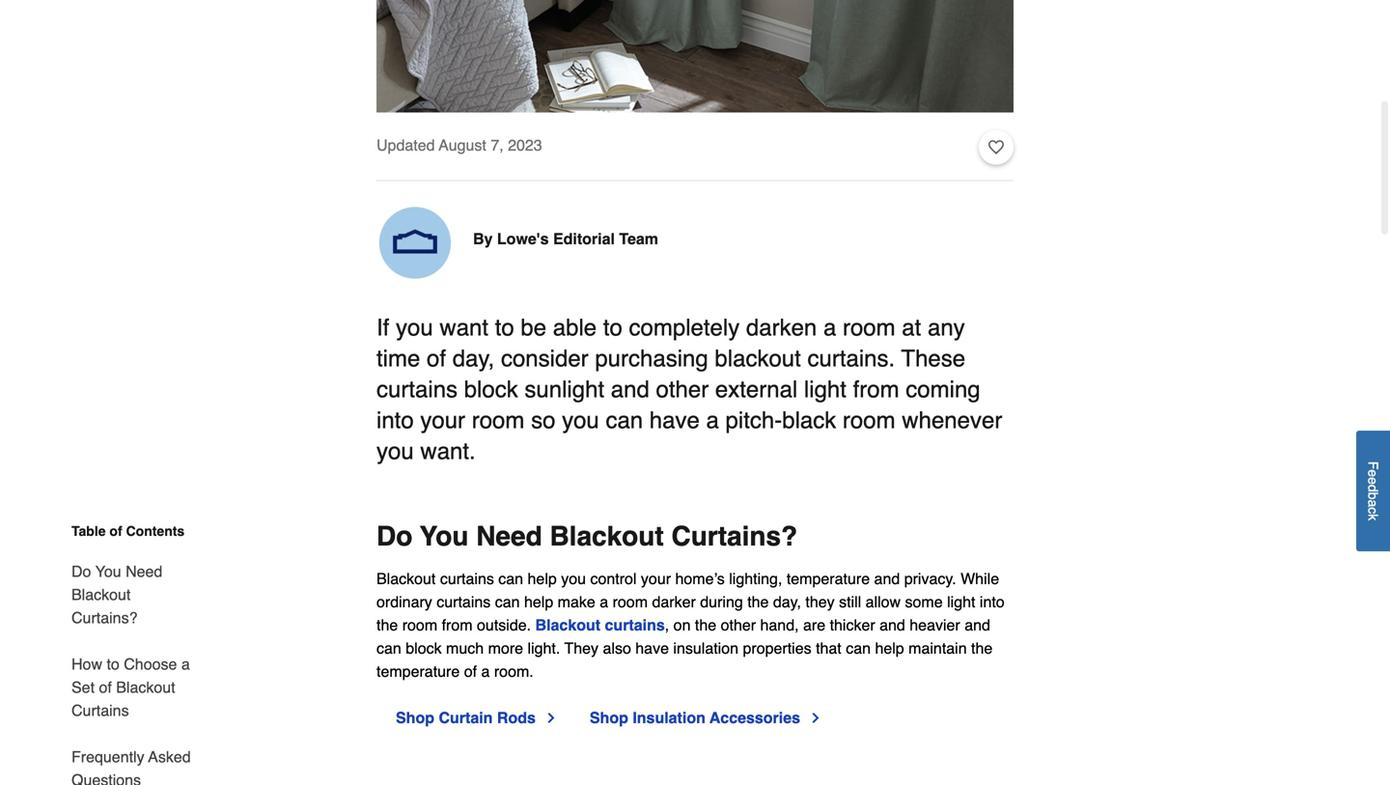 Task type: describe. For each thing, give the bounding box(es) containing it.
purchasing
[[595, 345, 709, 372]]

a up curtains.
[[824, 314, 837, 341]]

the up 'insulation'
[[695, 616, 717, 634]]

during
[[700, 593, 743, 611]]

allow
[[866, 593, 901, 611]]

choose
[[124, 655, 177, 673]]

light inside 'if you want to be able to completely darken a room at any time of day, consider purchasing blackout curtains. these curtains block sunlight and other external light from coming into your room so you can have a pitch-black room whenever you want.'
[[804, 376, 847, 403]]

asked
[[148, 748, 191, 766]]

blackout curtains can help you control your home's lighting, temperature and privacy. while ordinary curtains can help make a room darker during the day, they still allow some light into the room from outside.
[[377, 570, 1005, 634]]

d
[[1366, 485, 1381, 492]]

still
[[839, 593, 862, 611]]

pitch-
[[726, 407, 782, 434]]

into inside 'if you want to be able to completely darken a room at any time of day, consider purchasing blackout curtains. these curtains block sunlight and other external light from coming into your room so you can have a pitch-black room whenever you want.'
[[377, 407, 414, 434]]

blackout curtains
[[536, 616, 665, 634]]

1 horizontal spatial do
[[377, 521, 413, 552]]

properties
[[743, 639, 812, 657]]

f e e d b a c k button
[[1357, 431, 1391, 551]]

day, inside 'if you want to be able to completely darken a room at any time of day, consider purchasing blackout curtains. these curtains block sunlight and other external light from coming into your room so you can have a pitch-black room whenever you want.'
[[453, 345, 495, 372]]

thicker
[[830, 616, 876, 634]]

table of contents element
[[56, 521, 201, 785]]

heavier
[[910, 616, 961, 634]]

shop insulation accessories
[[590, 709, 801, 727]]

frequently asked questions
[[71, 748, 191, 785]]

these
[[902, 345, 966, 372]]

table
[[71, 523, 106, 539]]

curtains up also
[[605, 616, 665, 634]]

curtains.
[[808, 345, 895, 372]]

a inside blackout curtains can help you control your home's lighting, temperature and privacy. while ordinary curtains can help make a room darker during the day, they still allow some light into the room from outside.
[[600, 593, 609, 611]]

of right table
[[110, 523, 122, 539]]

team
[[619, 230, 659, 248]]

have inside , on the other hand, are thicker and heavier and can block much more light. they also have insulation properties that can help maintain the temperature of a room.
[[636, 639, 669, 657]]

room left so
[[472, 407, 525, 434]]

august
[[439, 136, 487, 154]]

and inside 'if you want to be able to completely darken a room at any time of day, consider purchasing blackout curtains. these curtains block sunlight and other external light from coming into your room so you can have a pitch-black room whenever you want.'
[[611, 376, 650, 403]]

frequently
[[71, 748, 144, 766]]

darker
[[652, 593, 696, 611]]

sunlight
[[525, 376, 605, 403]]

,
[[665, 616, 669, 634]]

more
[[488, 639, 523, 657]]

you down sunlight
[[562, 407, 599, 434]]

set
[[71, 678, 95, 696]]

blackout curtains link
[[536, 616, 665, 634]]

coming
[[906, 376, 981, 403]]

lighting,
[[729, 570, 783, 588]]

so
[[531, 407, 556, 434]]

the right maintain
[[972, 639, 993, 657]]

c
[[1366, 507, 1381, 514]]

blackout inside the how to choose a set of blackout curtains
[[116, 678, 175, 696]]

0 vertical spatial curtains?
[[672, 521, 798, 552]]

time
[[377, 345, 420, 372]]

1 horizontal spatial need
[[476, 521, 542, 552]]

by lowe's editorial team
[[473, 230, 659, 248]]

editorial
[[553, 230, 615, 248]]

curtains? inside table of contents element
[[71, 609, 138, 627]]

insulation
[[674, 639, 739, 657]]

privacy.
[[905, 570, 957, 588]]

home's
[[676, 570, 725, 588]]

whenever
[[902, 407, 1003, 434]]

by
[[473, 230, 493, 248]]

they
[[806, 593, 835, 611]]

curtains up the much on the bottom of page
[[437, 593, 491, 611]]

how
[[71, 655, 102, 673]]

from inside 'if you want to be able to completely darken a room at any time of day, consider purchasing blackout curtains. these curtains block sunlight and other external light from coming into your room so you can have a pitch-black room whenever you want.'
[[853, 376, 900, 403]]

b
[[1366, 492, 1381, 500]]

do you need blackout curtains? inside table of contents element
[[71, 563, 163, 627]]

ordinary
[[377, 593, 432, 611]]

f
[[1366, 461, 1381, 469]]

other inside , on the other hand, are thicker and heavier and can block much more light. they also have insulation properties that can help maintain the temperature of a room.
[[721, 616, 756, 634]]

the down lighting, on the right of page
[[748, 593, 769, 611]]

make
[[558, 593, 596, 611]]

darken
[[746, 314, 817, 341]]

temperature inside , on the other hand, are thicker and heavier and can block much more light. they also have insulation properties that can help maintain the temperature of a room.
[[377, 663, 460, 681]]

and right heavier
[[965, 616, 991, 634]]

shop for shop insulation accessories
[[590, 709, 629, 727]]

light.
[[528, 639, 560, 657]]

heart outline image
[[989, 137, 1004, 158]]

curtains
[[71, 702, 129, 719]]

shop for shop curtain rods
[[396, 709, 435, 727]]

maintain
[[909, 639, 967, 657]]

that
[[816, 639, 842, 657]]

do inside do you need blackout curtains?
[[71, 563, 91, 580]]

black
[[782, 407, 837, 434]]

insulation
[[633, 709, 706, 727]]

the down the ordinary
[[377, 616, 398, 634]]

block inside 'if you want to be able to completely darken a room at any time of day, consider purchasing blackout curtains. these curtains block sunlight and other external light from coming into your room so you can have a pitch-black room whenever you want.'
[[464, 376, 518, 403]]

also
[[603, 639, 631, 657]]

of inside 'if you want to be able to completely darken a room at any time of day, consider purchasing blackout curtains. these curtains block sunlight and other external light from coming into your room so you can have a pitch-black room whenever you want.'
[[427, 345, 446, 372]]

are
[[803, 616, 826, 634]]

if
[[377, 314, 390, 341]]

outside.
[[477, 616, 531, 634]]

a inside button
[[1366, 500, 1381, 507]]

day, inside blackout curtains can help you control your home's lighting, temperature and privacy. while ordinary curtains can help make a room darker during the day, they still allow some light into the room from outside.
[[773, 593, 801, 611]]

of inside the how to choose a set of blackout curtains
[[99, 678, 112, 696]]

you inside blackout curtains can help you control your home's lighting, temperature and privacy. while ordinary curtains can help make a room darker during the day, they still allow some light into the room from outside.
[[561, 570, 586, 588]]

and inside blackout curtains can help you control your home's lighting, temperature and privacy. while ordinary curtains can help make a room darker during the day, they still allow some light into the room from outside.
[[874, 570, 900, 588]]

curtains up outside.
[[440, 570, 494, 588]]

any
[[928, 314, 965, 341]]

much
[[446, 639, 484, 657]]

you left want.
[[377, 438, 414, 465]]

want
[[440, 314, 489, 341]]

, on the other hand, are thicker and heavier and can block much more light. they also have insulation properties that can help maintain the temperature of a room.
[[377, 616, 993, 681]]

blackout up control
[[550, 521, 664, 552]]

light inside blackout curtains can help you control your home's lighting, temperature and privacy. while ordinary curtains can help make a room darker during the day, they still allow some light into the room from outside.
[[947, 593, 976, 611]]

hand,
[[761, 616, 799, 634]]



Task type: locate. For each thing, give the bounding box(es) containing it.
at
[[902, 314, 922, 341]]

1 e from the top
[[1366, 469, 1381, 477]]

curtains? up lighting, on the right of page
[[672, 521, 798, 552]]

help inside , on the other hand, are thicker and heavier and can block much more light. they also have insulation properties that can help maintain the temperature of a room.
[[875, 639, 905, 657]]

external
[[715, 376, 798, 403]]

light down the while
[[947, 593, 976, 611]]

curtains inside 'if you want to be able to completely darken a room at any time of day, consider purchasing blackout curtains. these curtains block sunlight and other external light from coming into your room so you can have a pitch-black room whenever you want.'
[[377, 376, 458, 403]]

blackout up the ordinary
[[377, 570, 436, 588]]

shop curtain rods
[[396, 709, 536, 727]]

on
[[674, 616, 691, 634]]

0 vertical spatial you
[[420, 521, 469, 552]]

0 horizontal spatial into
[[377, 407, 414, 434]]

1 horizontal spatial to
[[495, 314, 514, 341]]

need down contents
[[126, 563, 163, 580]]

room down the ordinary
[[402, 616, 438, 634]]

lowe's
[[497, 230, 549, 248]]

how to choose a set of blackout curtains link
[[71, 641, 201, 734]]

e up b at the right
[[1366, 477, 1381, 485]]

0 horizontal spatial your
[[420, 407, 466, 434]]

temperature inside blackout curtains can help you control your home's lighting, temperature and privacy. while ordinary curtains can help make a room darker during the day, they still allow some light into the room from outside.
[[787, 570, 870, 588]]

and up allow
[[874, 570, 900, 588]]

a left pitch-
[[706, 407, 719, 434]]

a left room.
[[481, 663, 490, 681]]

0 vertical spatial block
[[464, 376, 518, 403]]

1 vertical spatial temperature
[[377, 663, 460, 681]]

your inside 'if you want to be able to completely darken a room at any time of day, consider purchasing blackout curtains. these curtains block sunlight and other external light from coming into your room so you can have a pitch-black room whenever you want.'
[[420, 407, 466, 434]]

to right how
[[107, 655, 120, 673]]

to inside the how to choose a set of blackout curtains
[[107, 655, 120, 673]]

other inside 'if you want to be able to completely darken a room at any time of day, consider purchasing blackout curtains. these curtains block sunlight and other external light from coming into your room so you can have a pitch-black room whenever you want.'
[[656, 376, 709, 403]]

0 horizontal spatial other
[[656, 376, 709, 403]]

0 horizontal spatial day,
[[453, 345, 495, 372]]

1 vertical spatial into
[[980, 593, 1005, 611]]

you up the ordinary
[[420, 521, 469, 552]]

do you need blackout curtains? up control
[[377, 521, 798, 552]]

green blackout curtains next to a bed. image
[[377, 0, 1014, 113]]

day,
[[453, 345, 495, 372], [773, 593, 801, 611]]

of right 'set'
[[99, 678, 112, 696]]

1 vertical spatial light
[[947, 593, 976, 611]]

0 vertical spatial from
[[853, 376, 900, 403]]

block down consider
[[464, 376, 518, 403]]

e
[[1366, 469, 1381, 477], [1366, 477, 1381, 485]]

0 vertical spatial day,
[[453, 345, 495, 372]]

a up blackout curtains link
[[600, 593, 609, 611]]

blackout down make
[[536, 616, 601, 634]]

0 vertical spatial temperature
[[787, 570, 870, 588]]

consider
[[501, 345, 589, 372]]

0 horizontal spatial do
[[71, 563, 91, 580]]

0 horizontal spatial to
[[107, 655, 120, 673]]

your
[[420, 407, 466, 434], [641, 570, 671, 588]]

2 horizontal spatial to
[[603, 314, 623, 341]]

a inside the how to choose a set of blackout curtains
[[181, 655, 190, 673]]

into inside blackout curtains can help you control your home's lighting, temperature and privacy. while ordinary curtains can help make a room darker during the day, they still allow some light into the room from outside.
[[980, 593, 1005, 611]]

curtains?
[[672, 521, 798, 552], [71, 609, 138, 627]]

help
[[528, 570, 557, 588], [524, 593, 554, 611], [875, 639, 905, 657]]

help left make
[[524, 593, 554, 611]]

accessories
[[710, 709, 801, 727]]

1 horizontal spatial block
[[464, 376, 518, 403]]

you up make
[[561, 570, 586, 588]]

from
[[853, 376, 900, 403], [442, 616, 473, 634]]

1 shop from the left
[[396, 709, 435, 727]]

room
[[843, 314, 896, 341], [472, 407, 525, 434], [843, 407, 896, 434], [613, 593, 648, 611], [402, 616, 438, 634]]

1 vertical spatial curtains?
[[71, 609, 138, 627]]

curtains down time
[[377, 376, 458, 403]]

contents
[[126, 523, 185, 539]]

frequently asked questions link
[[71, 734, 201, 785]]

help up outside.
[[528, 570, 557, 588]]

you
[[396, 314, 433, 341], [562, 407, 599, 434], [377, 438, 414, 465], [561, 570, 586, 588]]

to right able
[[603, 314, 623, 341]]

blackout down choose on the left
[[116, 678, 175, 696]]

1 horizontal spatial from
[[853, 376, 900, 403]]

room down control
[[613, 593, 648, 611]]

day, up hand,
[[773, 593, 801, 611]]

2 vertical spatial help
[[875, 639, 905, 657]]

1 horizontal spatial light
[[947, 593, 976, 611]]

0 vertical spatial do you need blackout curtains?
[[377, 521, 798, 552]]

to left 'be'
[[495, 314, 514, 341]]

do up the ordinary
[[377, 521, 413, 552]]

from up the much on the bottom of page
[[442, 616, 473, 634]]

some
[[905, 593, 943, 611]]

curtains
[[377, 376, 458, 403], [440, 570, 494, 588], [437, 593, 491, 611], [605, 616, 665, 634]]

1 vertical spatial block
[[406, 639, 442, 657]]

chevron right image
[[808, 710, 824, 726]]

0 horizontal spatial curtains?
[[71, 609, 138, 627]]

while
[[961, 570, 1000, 588]]

have inside 'if you want to be able to completely darken a room at any time of day, consider purchasing blackout curtains. these curtains block sunlight and other external light from coming into your room so you can have a pitch-black room whenever you want.'
[[650, 407, 700, 434]]

curtains? up how
[[71, 609, 138, 627]]

want.
[[420, 438, 476, 465]]

the
[[748, 593, 769, 611], [377, 616, 398, 634], [695, 616, 717, 634], [972, 639, 993, 657]]

blackout down table
[[71, 586, 131, 604]]

0 vertical spatial your
[[420, 407, 466, 434]]

other down during
[[721, 616, 756, 634]]

1 vertical spatial do
[[71, 563, 91, 580]]

0 vertical spatial light
[[804, 376, 847, 403]]

do you need blackout curtains? link
[[71, 549, 201, 641]]

need inside table of contents element
[[126, 563, 163, 580]]

0 horizontal spatial from
[[442, 616, 473, 634]]

your inside blackout curtains can help you control your home's lighting, temperature and privacy. while ordinary curtains can help make a room darker during the day, they still allow some light into the room from outside.
[[641, 570, 671, 588]]

1 horizontal spatial curtains?
[[672, 521, 798, 552]]

have down purchasing
[[650, 407, 700, 434]]

0 vertical spatial help
[[528, 570, 557, 588]]

1 horizontal spatial day,
[[773, 593, 801, 611]]

chevron right image
[[544, 710, 559, 726]]

control
[[590, 570, 637, 588]]

rods
[[497, 709, 536, 727]]

1 horizontal spatial into
[[980, 593, 1005, 611]]

be
[[521, 314, 547, 341]]

of down the much on the bottom of page
[[464, 663, 477, 681]]

block inside , on the other hand, are thicker and heavier and can block much more light. they also have insulation properties that can help maintain the temperature of a room.
[[406, 639, 442, 657]]

you down table of contents
[[95, 563, 121, 580]]

0 vertical spatial have
[[650, 407, 700, 434]]

updated
[[377, 136, 435, 154]]

a inside , on the other hand, are thicker and heavier and can block much more light. they also have insulation properties that can help maintain the temperature of a room.
[[481, 663, 490, 681]]

from down curtains.
[[853, 376, 900, 403]]

1 vertical spatial day,
[[773, 593, 801, 611]]

0 vertical spatial need
[[476, 521, 542, 552]]

0 vertical spatial other
[[656, 376, 709, 403]]

into down the while
[[980, 593, 1005, 611]]

if you want to be able to completely darken a room at any time of day, consider purchasing blackout curtains. these curtains block sunlight and other external light from coming into your room so you can have a pitch-black room whenever you want.
[[377, 314, 1003, 465]]

can inside 'if you want to be able to completely darken a room at any time of day, consider purchasing blackout curtains. these curtains block sunlight and other external light from coming into your room so you can have a pitch-black room whenever you want.'
[[606, 407, 643, 434]]

into down time
[[377, 407, 414, 434]]

shop right chevron right icon
[[590, 709, 629, 727]]

2 shop from the left
[[590, 709, 629, 727]]

0 vertical spatial into
[[377, 407, 414, 434]]

other down purchasing
[[656, 376, 709, 403]]

shop curtain rods link
[[396, 707, 559, 730]]

shop inside 'link'
[[396, 709, 435, 727]]

do
[[377, 521, 413, 552], [71, 563, 91, 580]]

1 vertical spatial do you need blackout curtains?
[[71, 563, 163, 627]]

and down allow
[[880, 616, 906, 634]]

1 horizontal spatial temperature
[[787, 570, 870, 588]]

temperature down the much on the bottom of page
[[377, 663, 460, 681]]

shop left curtain at bottom
[[396, 709, 435, 727]]

0 horizontal spatial block
[[406, 639, 442, 657]]

a
[[824, 314, 837, 341], [706, 407, 719, 434], [1366, 500, 1381, 507], [600, 593, 609, 611], [181, 655, 190, 673], [481, 663, 490, 681]]

blackout
[[550, 521, 664, 552], [377, 570, 436, 588], [71, 586, 131, 604], [536, 616, 601, 634], [116, 678, 175, 696]]

your up darker
[[641, 570, 671, 588]]

2 e from the top
[[1366, 477, 1381, 485]]

1 vertical spatial from
[[442, 616, 473, 634]]

you inside table of contents element
[[95, 563, 121, 580]]

curtain
[[439, 709, 493, 727]]

completely
[[629, 314, 740, 341]]

light
[[804, 376, 847, 403], [947, 593, 976, 611]]

room right the black
[[843, 407, 896, 434]]

1 vertical spatial need
[[126, 563, 163, 580]]

can
[[606, 407, 643, 434], [499, 570, 523, 588], [495, 593, 520, 611], [377, 639, 402, 657], [846, 639, 871, 657]]

shop insulation accessories link
[[590, 707, 824, 730]]

do you need blackout curtains?
[[377, 521, 798, 552], [71, 563, 163, 627]]

1 vertical spatial you
[[95, 563, 121, 580]]

blackout
[[715, 345, 801, 372]]

1 horizontal spatial your
[[641, 570, 671, 588]]

1 vertical spatial other
[[721, 616, 756, 634]]

your up want.
[[420, 407, 466, 434]]

have
[[650, 407, 700, 434], [636, 639, 669, 657]]

of right time
[[427, 345, 446, 372]]

from inside blackout curtains can help you control your home's lighting, temperature and privacy. while ordinary curtains can help make a room darker during the day, they still allow some light into the room from outside.
[[442, 616, 473, 634]]

shop
[[396, 709, 435, 727], [590, 709, 629, 727]]

you right the if
[[396, 314, 433, 341]]

block
[[464, 376, 518, 403], [406, 639, 442, 657]]

blackout inside blackout curtains can help you control your home's lighting, temperature and privacy. while ordinary curtains can help make a room darker during the day, they still allow some light into the room from outside.
[[377, 570, 436, 588]]

and
[[611, 376, 650, 403], [874, 570, 900, 588], [880, 616, 906, 634], [965, 616, 991, 634]]

updated august 7, 2023
[[377, 136, 542, 154]]

other
[[656, 376, 709, 403], [721, 616, 756, 634]]

table of contents
[[71, 523, 185, 539]]

questions
[[71, 771, 141, 785]]

1 vertical spatial have
[[636, 639, 669, 657]]

f e e d b a c k
[[1366, 461, 1381, 521]]

0 horizontal spatial you
[[95, 563, 121, 580]]

1 vertical spatial your
[[641, 570, 671, 588]]

temperature up they
[[787, 570, 870, 588]]

of inside , on the other hand, are thicker and heavier and can block much more light. they also have insulation properties that can help maintain the temperature of a room.
[[464, 663, 477, 681]]

room.
[[494, 663, 534, 681]]

0 horizontal spatial light
[[804, 376, 847, 403]]

k
[[1366, 514, 1381, 521]]

2023
[[508, 136, 542, 154]]

do you need blackout curtains? down table of contents
[[71, 563, 163, 627]]

0 horizontal spatial temperature
[[377, 663, 460, 681]]

7,
[[491, 136, 504, 154]]

block left the much on the bottom of page
[[406, 639, 442, 657]]

1 horizontal spatial do you need blackout curtains?
[[377, 521, 798, 552]]

1 vertical spatial help
[[524, 593, 554, 611]]

room up curtains.
[[843, 314, 896, 341]]

able
[[553, 314, 597, 341]]

0 horizontal spatial do you need blackout curtains?
[[71, 563, 163, 627]]

0 horizontal spatial need
[[126, 563, 163, 580]]

to
[[495, 314, 514, 341], [603, 314, 623, 341], [107, 655, 120, 673]]

a up k at the right
[[1366, 500, 1381, 507]]

you
[[420, 521, 469, 552], [95, 563, 121, 580]]

day, down want
[[453, 345, 495, 372]]

1 horizontal spatial you
[[420, 521, 469, 552]]

0 horizontal spatial shop
[[396, 709, 435, 727]]

light up the black
[[804, 376, 847, 403]]

how to choose a set of blackout curtains
[[71, 655, 190, 719]]

lowe's editorial team image
[[377, 204, 454, 282]]

1 horizontal spatial other
[[721, 616, 756, 634]]

a right choose on the left
[[181, 655, 190, 673]]

they
[[565, 639, 599, 657]]

have down ,
[[636, 639, 669, 657]]

do down table
[[71, 563, 91, 580]]

need up outside.
[[476, 521, 542, 552]]

and down purchasing
[[611, 376, 650, 403]]

1 horizontal spatial shop
[[590, 709, 629, 727]]

0 vertical spatial do
[[377, 521, 413, 552]]

help down thicker
[[875, 639, 905, 657]]

need
[[476, 521, 542, 552], [126, 563, 163, 580]]

e up d
[[1366, 469, 1381, 477]]



Task type: vqa. For each thing, say whether or not it's contained in the screenshot.
topmost COMPARE button
no



